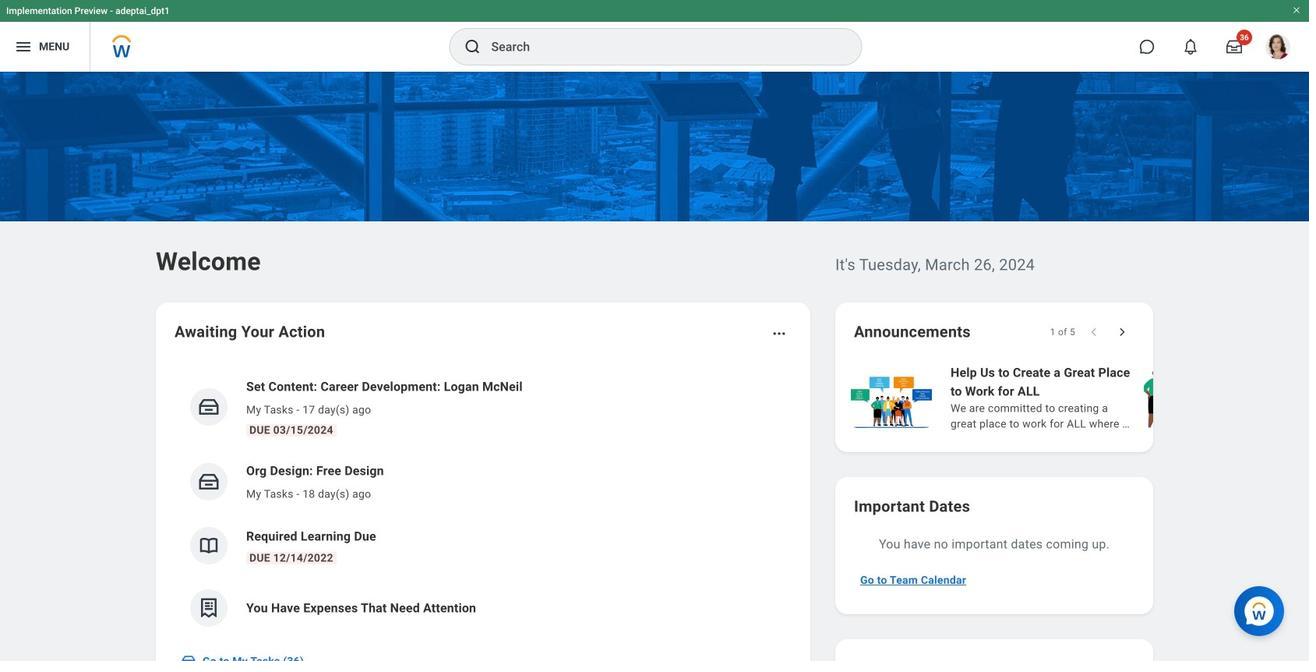 Task type: describe. For each thing, give the bounding box(es) containing it.
related actions image
[[772, 326, 788, 342]]

justify image
[[14, 37, 33, 56]]

0 horizontal spatial list
[[175, 365, 792, 639]]

2 inbox image from the top
[[197, 470, 221, 494]]

profile logan mcneil image
[[1266, 34, 1291, 62]]

inbox large image
[[1227, 39, 1243, 55]]

inbox image
[[181, 653, 196, 661]]

notifications large image
[[1184, 39, 1199, 55]]

dashboard expenses image
[[197, 596, 221, 620]]

chevron left small image
[[1087, 324, 1103, 340]]



Task type: vqa. For each thing, say whether or not it's contained in the screenshot.
More image
no



Task type: locate. For each thing, give the bounding box(es) containing it.
book open image
[[197, 534, 221, 558]]

inbox image
[[197, 395, 221, 419], [197, 470, 221, 494]]

1 horizontal spatial list
[[848, 362, 1310, 434]]

1 vertical spatial inbox image
[[197, 470, 221, 494]]

list
[[848, 362, 1310, 434], [175, 365, 792, 639]]

search image
[[464, 37, 482, 56]]

0 vertical spatial inbox image
[[197, 395, 221, 419]]

main content
[[0, 72, 1310, 661]]

status
[[1051, 326, 1076, 338]]

chevron right small image
[[1115, 324, 1131, 340]]

1 inbox image from the top
[[197, 395, 221, 419]]

Search Workday  search field
[[492, 30, 830, 64]]

close environment banner image
[[1293, 5, 1302, 15]]

banner
[[0, 0, 1310, 72]]



